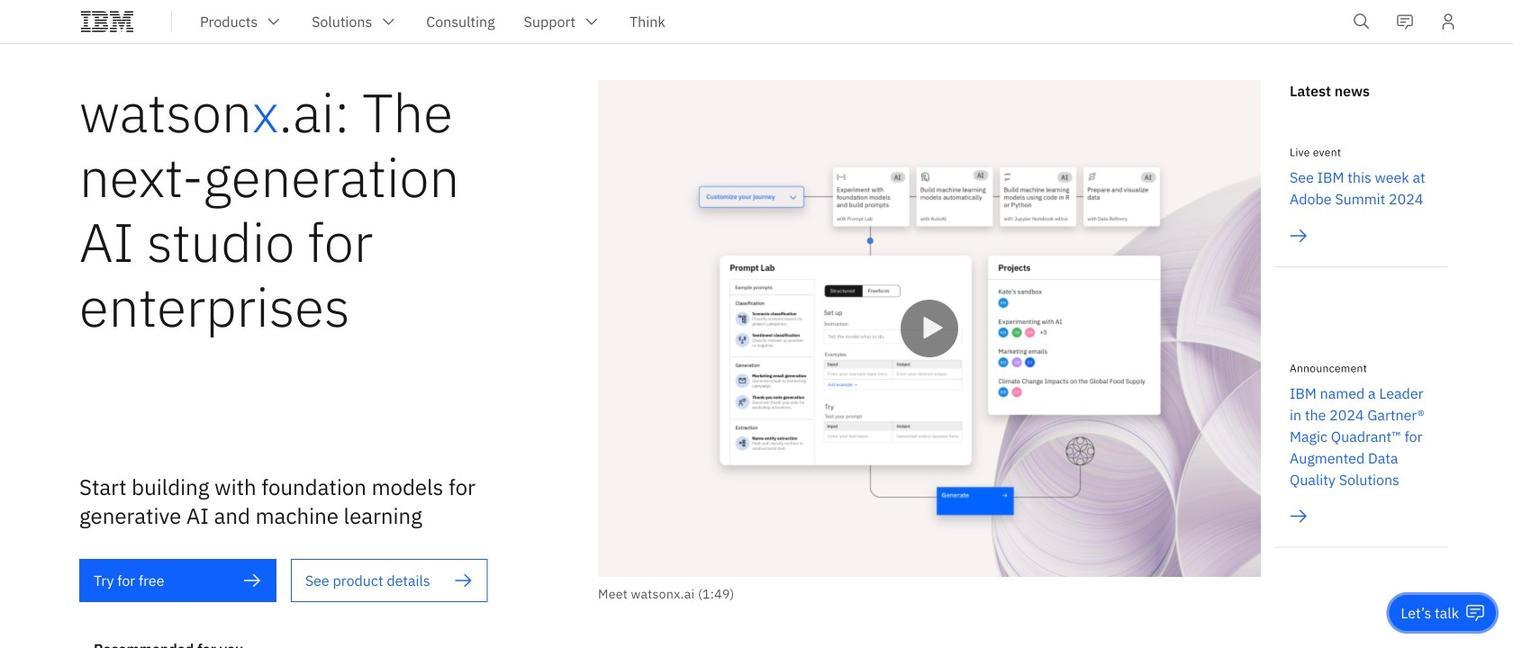 Task type: describe. For each thing, give the bounding box(es) containing it.
let's talk element
[[1401, 604, 1459, 623]]



